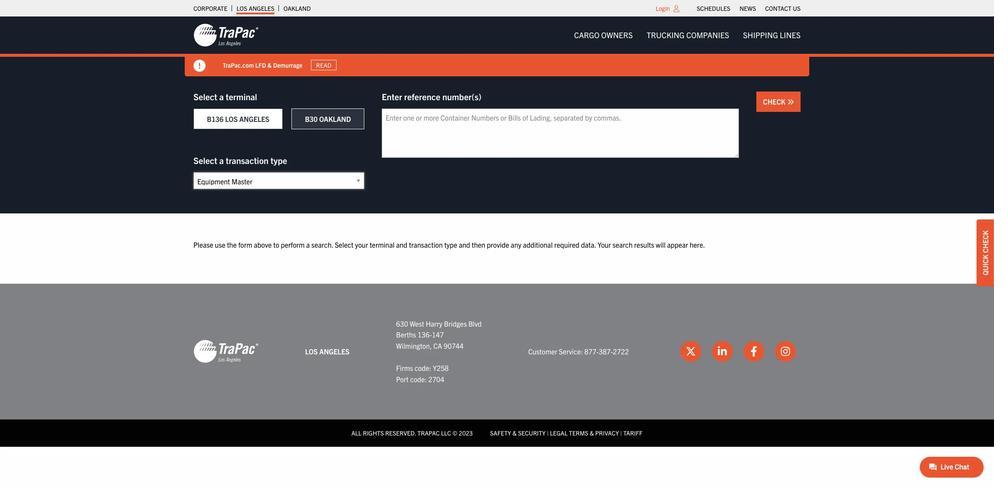 Task type: locate. For each thing, give the bounding box(es) containing it.
2 vertical spatial angeles
[[319, 347, 350, 356]]

0 horizontal spatial transaction
[[226, 155, 269, 166]]

1 vertical spatial menu bar
[[567, 26, 808, 44]]

menu bar down the light icon
[[567, 26, 808, 44]]

los angeles image for "footer" containing 630 west harry bridges blvd
[[193, 339, 259, 364]]

menu bar containing cargo owners
[[567, 26, 808, 44]]

select
[[193, 91, 217, 102], [193, 155, 217, 166], [335, 240, 354, 249]]

tariff
[[624, 429, 643, 437]]

& right terms
[[590, 429, 594, 437]]

2704
[[428, 375, 444, 383]]

1 horizontal spatial check
[[981, 230, 990, 253]]

1 | from the left
[[547, 429, 549, 437]]

1 and from the left
[[396, 240, 407, 249]]

quick check
[[981, 230, 990, 275]]

0 vertical spatial code:
[[415, 364, 431, 372]]

contact us link
[[765, 2, 801, 14]]

trucking
[[647, 30, 685, 40]]

1 horizontal spatial |
[[621, 429, 622, 437]]

safety & security | legal terms & privacy | tariff
[[490, 429, 643, 437]]

oakland
[[284, 4, 311, 12], [319, 115, 351, 123]]

los angeles image inside "footer"
[[193, 339, 259, 364]]

0 vertical spatial select
[[193, 91, 217, 102]]

0 horizontal spatial &
[[268, 61, 272, 69]]

additional
[[523, 240, 553, 249]]

reference
[[404, 91, 440, 102]]

angeles
[[249, 4, 275, 12], [239, 115, 269, 123], [319, 347, 350, 356]]

2 vertical spatial los
[[305, 347, 318, 356]]

los angeles image for 'banner' containing cargo owners
[[193, 23, 259, 47]]

shipping lines
[[743, 30, 801, 40]]

owners
[[601, 30, 633, 40]]

and right your
[[396, 240, 407, 249]]

type
[[271, 155, 287, 166], [444, 240, 457, 249]]

oakland right los angeles link
[[284, 4, 311, 12]]

los angeles
[[237, 4, 275, 12], [305, 347, 350, 356]]

0 vertical spatial check
[[763, 97, 787, 106]]

1 horizontal spatial los angeles
[[305, 347, 350, 356]]

check inside check button
[[763, 97, 787, 106]]

& right lfd
[[268, 61, 272, 69]]

a left search.
[[306, 240, 310, 249]]

0 horizontal spatial terminal
[[226, 91, 257, 102]]

shipping lines link
[[736, 26, 808, 44]]

Enter reference number(s) text field
[[382, 108, 739, 158]]

menu bar
[[692, 2, 805, 14], [567, 26, 808, 44]]

terminal
[[226, 91, 257, 102], [370, 240, 395, 249]]

0 vertical spatial los
[[237, 4, 247, 12]]

0 vertical spatial los angeles
[[237, 4, 275, 12]]

corporate link
[[193, 2, 227, 14]]

select a transaction type
[[193, 155, 287, 166]]

corporate
[[193, 4, 227, 12]]

a up b136
[[219, 91, 224, 102]]

demurrage
[[273, 61, 303, 69]]

legal
[[550, 429, 568, 437]]

1 vertical spatial transaction
[[409, 240, 443, 249]]

0 horizontal spatial |
[[547, 429, 549, 437]]

terminal up b136 los angeles
[[226, 91, 257, 102]]

los
[[237, 4, 247, 12], [225, 115, 238, 123], [305, 347, 318, 356]]

safety
[[490, 429, 511, 437]]

0 vertical spatial a
[[219, 91, 224, 102]]

0 vertical spatial type
[[271, 155, 287, 166]]

1 vertical spatial oakland
[[319, 115, 351, 123]]

oakland right b30
[[319, 115, 351, 123]]

will
[[656, 240, 666, 249]]

firms
[[396, 364, 413, 372]]

1 horizontal spatial and
[[459, 240, 470, 249]]

required
[[554, 240, 580, 249]]

and left then at the left of the page
[[459, 240, 470, 249]]

menu bar containing schedules
[[692, 2, 805, 14]]

b30
[[305, 115, 318, 123]]

1 vertical spatial check
[[981, 230, 990, 253]]

0 vertical spatial transaction
[[226, 155, 269, 166]]

| left legal
[[547, 429, 549, 437]]

2 los angeles image from the top
[[193, 339, 259, 364]]

1 horizontal spatial &
[[513, 429, 517, 437]]

1 vertical spatial los angeles image
[[193, 339, 259, 364]]

provide
[[487, 240, 509, 249]]

menu bar up shipping at the right top of page
[[692, 2, 805, 14]]

los angeles image inside 'banner'
[[193, 23, 259, 47]]

please
[[193, 240, 213, 249]]

check
[[763, 97, 787, 106], [981, 230, 990, 253]]

select down b136
[[193, 155, 217, 166]]

0 vertical spatial menu bar
[[692, 2, 805, 14]]

select up b136
[[193, 91, 217, 102]]

1 horizontal spatial transaction
[[409, 240, 443, 249]]

| left tariff link
[[621, 429, 622, 437]]

solid image
[[193, 60, 206, 72]]

1 vertical spatial code:
[[410, 375, 427, 383]]

2 horizontal spatial &
[[590, 429, 594, 437]]

reserved.
[[385, 429, 416, 437]]

code: right port
[[410, 375, 427, 383]]

solid image
[[787, 98, 794, 105]]

1 vertical spatial a
[[219, 155, 224, 166]]

trucking companies
[[647, 30, 729, 40]]

legal terms & privacy link
[[550, 429, 619, 437]]

number(s)
[[442, 91, 482, 102]]

b30 oakland
[[305, 115, 351, 123]]

1 vertical spatial angeles
[[239, 115, 269, 123]]

and
[[396, 240, 407, 249], [459, 240, 470, 249]]

0 vertical spatial oakland
[[284, 4, 311, 12]]

a
[[219, 91, 224, 102], [219, 155, 224, 166], [306, 240, 310, 249]]

west
[[410, 319, 424, 328]]

perform
[[281, 240, 305, 249]]

0 horizontal spatial type
[[271, 155, 287, 166]]

0 horizontal spatial check
[[763, 97, 787, 106]]

code: up 2704
[[415, 364, 431, 372]]

customer
[[528, 347, 557, 356]]

trapac
[[418, 429, 440, 437]]

a down b136
[[219, 155, 224, 166]]

&
[[268, 61, 272, 69], [513, 429, 517, 437], [590, 429, 594, 437]]

1 vertical spatial select
[[193, 155, 217, 166]]

0 horizontal spatial oakland
[[284, 4, 311, 12]]

tariff link
[[624, 429, 643, 437]]

select for select a terminal
[[193, 91, 217, 102]]

menu bar inside 'banner'
[[567, 26, 808, 44]]

2 vertical spatial select
[[335, 240, 354, 249]]

1 los angeles image from the top
[[193, 23, 259, 47]]

quick check link
[[977, 219, 994, 286]]

footer
[[0, 284, 994, 447]]

1 vertical spatial los angeles
[[305, 347, 350, 356]]

your
[[598, 240, 611, 249]]

select left your
[[335, 240, 354, 249]]

shipping
[[743, 30, 778, 40]]

transaction
[[226, 155, 269, 166], [409, 240, 443, 249]]

banner
[[0, 16, 994, 76]]

harry
[[426, 319, 442, 328]]

terminal right your
[[370, 240, 395, 249]]

0 vertical spatial los angeles image
[[193, 23, 259, 47]]

form
[[238, 240, 252, 249]]

1 vertical spatial type
[[444, 240, 457, 249]]

los angeles image
[[193, 23, 259, 47], [193, 339, 259, 364]]

los inside "footer"
[[305, 347, 318, 356]]

1 horizontal spatial oakland
[[319, 115, 351, 123]]

0 horizontal spatial and
[[396, 240, 407, 249]]

1 horizontal spatial terminal
[[370, 240, 395, 249]]

& right safety
[[513, 429, 517, 437]]

contact
[[765, 4, 792, 12]]

enter
[[382, 91, 402, 102]]

0 vertical spatial angeles
[[249, 4, 275, 12]]

news link
[[740, 2, 756, 14]]

footer containing 630 west harry bridges blvd
[[0, 284, 994, 447]]



Task type: vqa. For each thing, say whether or not it's contained in the screenshot.
the /
no



Task type: describe. For each thing, give the bounding box(es) containing it.
schedules
[[697, 4, 731, 12]]

then
[[472, 240, 485, 249]]

please use the form above to perform a search. select your terminal and transaction type and then provide any additional required data. your search results will appear here.
[[193, 240, 705, 249]]

companies
[[686, 30, 729, 40]]

angeles inside "footer"
[[319, 347, 350, 356]]

all rights reserved. trapac llc © 2023
[[352, 429, 473, 437]]

y258
[[433, 364, 449, 372]]

147
[[432, 330, 444, 339]]

results
[[634, 240, 654, 249]]

login
[[656, 4, 670, 12]]

90744
[[444, 341, 464, 350]]

& inside 'banner'
[[268, 61, 272, 69]]

©
[[453, 429, 458, 437]]

us
[[793, 4, 801, 12]]

trapac.com
[[223, 61, 254, 69]]

wilmington,
[[396, 341, 432, 350]]

enter reference number(s)
[[382, 91, 482, 102]]

here.
[[690, 240, 705, 249]]

login link
[[656, 4, 670, 12]]

your
[[355, 240, 368, 249]]

ca
[[433, 341, 442, 350]]

lines
[[780, 30, 801, 40]]

2 | from the left
[[621, 429, 622, 437]]

cargo
[[574, 30, 600, 40]]

2 and from the left
[[459, 240, 470, 249]]

security
[[518, 429, 546, 437]]

light image
[[674, 5, 680, 12]]

trucking companies link
[[640, 26, 736, 44]]

cargo owners
[[574, 30, 633, 40]]

select for select a transaction type
[[193, 155, 217, 166]]

630 west harry bridges blvd berths 136-147 wilmington, ca 90744
[[396, 319, 482, 350]]

select a terminal
[[193, 91, 257, 102]]

customer service: 877-387-2722
[[528, 347, 629, 356]]

search
[[613, 240, 633, 249]]

schedules link
[[697, 2, 731, 14]]

banner containing cargo owners
[[0, 16, 994, 76]]

any
[[511, 240, 522, 249]]

los angeles inside "footer"
[[305, 347, 350, 356]]

oakland link
[[284, 2, 311, 14]]

contact us
[[765, 4, 801, 12]]

use
[[215, 240, 225, 249]]

0 horizontal spatial los angeles
[[237, 4, 275, 12]]

136-
[[418, 330, 432, 339]]

llc
[[441, 429, 451, 437]]

berths
[[396, 330, 416, 339]]

0 vertical spatial terminal
[[226, 91, 257, 102]]

news
[[740, 4, 756, 12]]

firms code:  y258 port code:  2704
[[396, 364, 449, 383]]

2722
[[613, 347, 629, 356]]

check inside quick check 'link'
[[981, 230, 990, 253]]

appear
[[667, 240, 688, 249]]

terms
[[569, 429, 589, 437]]

lfd
[[256, 61, 266, 69]]

read link
[[311, 60, 337, 70]]

above
[[254, 240, 272, 249]]

los angeles link
[[237, 2, 275, 14]]

angeles inside los angeles link
[[249, 4, 275, 12]]

b136 los angeles
[[207, 115, 269, 123]]

search.
[[311, 240, 333, 249]]

data.
[[581, 240, 596, 249]]

a for terminal
[[219, 91, 224, 102]]

privacy
[[595, 429, 619, 437]]

877-
[[585, 347, 599, 356]]

read
[[316, 61, 332, 69]]

1 vertical spatial terminal
[[370, 240, 395, 249]]

cargo owners link
[[567, 26, 640, 44]]

2 vertical spatial a
[[306, 240, 310, 249]]

387-
[[599, 347, 613, 356]]

port
[[396, 375, 409, 383]]

1 horizontal spatial type
[[444, 240, 457, 249]]

blvd
[[469, 319, 482, 328]]

service:
[[559, 347, 583, 356]]

630
[[396, 319, 408, 328]]

a for transaction
[[219, 155, 224, 166]]

all
[[352, 429, 362, 437]]

rights
[[363, 429, 384, 437]]

trapac.com lfd & demurrage
[[223, 61, 303, 69]]

the
[[227, 240, 237, 249]]

bridges
[[444, 319, 467, 328]]

1 vertical spatial los
[[225, 115, 238, 123]]

safety & security link
[[490, 429, 546, 437]]

b136
[[207, 115, 224, 123]]

to
[[273, 240, 279, 249]]

2023
[[459, 429, 473, 437]]

check button
[[757, 92, 801, 112]]



